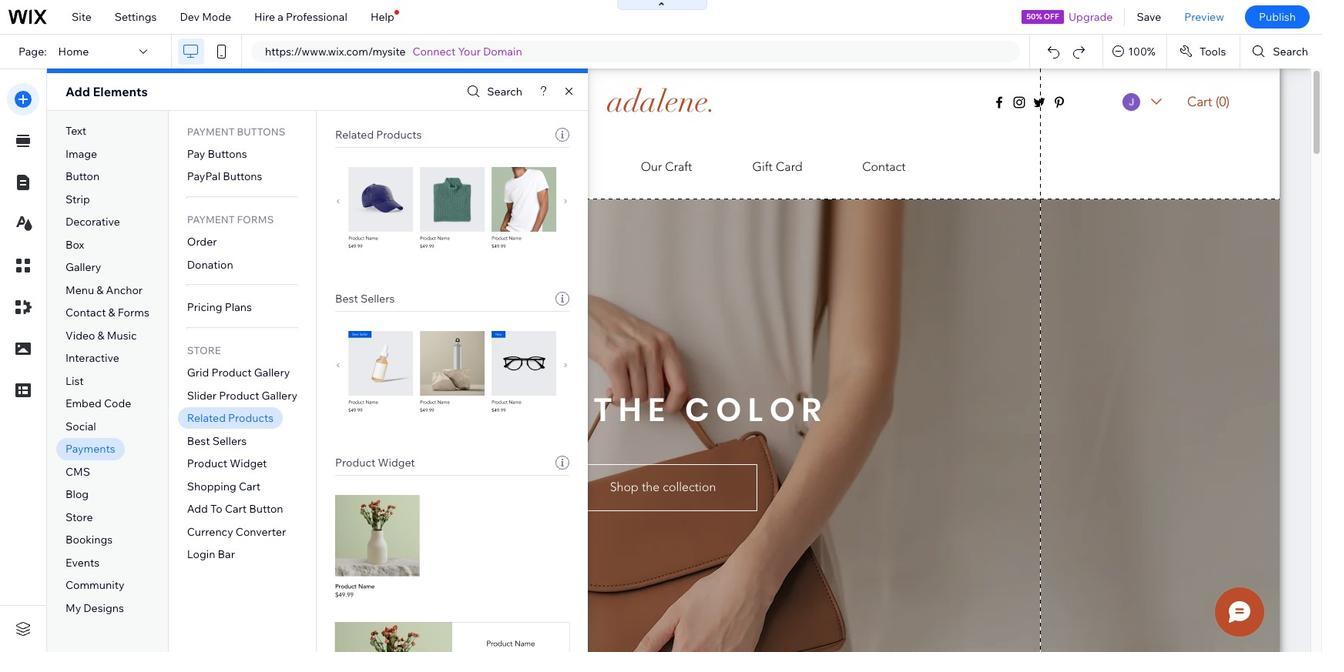 Task type: vqa. For each thing, say whether or not it's contained in the screenshot.
Column 2
no



Task type: describe. For each thing, give the bounding box(es) containing it.
domain
[[483, 45, 522, 59]]

social
[[65, 420, 96, 434]]

slider
[[187, 389, 217, 403]]

https://www.wix.com/mysite connect your domain
[[265, 45, 522, 59]]

currency converter
[[187, 525, 286, 539]]

menu
[[65, 283, 94, 297]]

designs
[[83, 602, 124, 616]]

upgrade
[[1069, 10, 1113, 24]]

dev
[[180, 10, 200, 24]]

video & music
[[65, 329, 137, 343]]

embed code
[[65, 397, 131, 411]]

menu & anchor
[[65, 283, 143, 297]]

site
[[72, 10, 92, 24]]

decorative
[[65, 215, 120, 229]]

payments
[[65, 443, 115, 456]]

buttons for paypal buttons
[[223, 170, 262, 184]]

cms
[[65, 465, 90, 479]]

pricing plans
[[187, 301, 252, 315]]

my
[[65, 602, 81, 616]]

1 horizontal spatial related products
[[335, 128, 422, 142]]

pay buttons
[[187, 147, 247, 161]]

box
[[65, 238, 84, 252]]

mode
[[202, 10, 231, 24]]

preview button
[[1173, 0, 1236, 34]]

0 vertical spatial best sellers
[[335, 292, 395, 306]]

text
[[65, 124, 86, 138]]

0 vertical spatial gallery
[[65, 261, 101, 274]]

grid product gallery
[[187, 366, 290, 380]]

list
[[65, 374, 84, 388]]

100%
[[1128, 45, 1156, 59]]

to
[[210, 503, 222, 517]]

publish button
[[1245, 5, 1310, 29]]

add for add elements
[[65, 84, 90, 99]]

0 horizontal spatial store
[[65, 511, 93, 525]]

music
[[107, 329, 137, 343]]

pay
[[187, 147, 205, 161]]

community
[[65, 579, 124, 593]]

strip
[[65, 192, 90, 206]]

0 horizontal spatial widget
[[230, 457, 267, 471]]

embed
[[65, 397, 102, 411]]

tools
[[1200, 45, 1226, 59]]

settings
[[115, 10, 157, 24]]

contact
[[65, 306, 106, 320]]

0 vertical spatial products
[[376, 128, 422, 142]]

tools button
[[1167, 35, 1240, 69]]

shopping cart
[[187, 480, 261, 494]]

add to cart button
[[187, 503, 283, 517]]

your
[[458, 45, 481, 59]]

dev mode
[[180, 10, 231, 24]]

1 vertical spatial forms
[[118, 306, 149, 320]]

paypal buttons
[[187, 170, 262, 184]]

bookings
[[65, 534, 113, 547]]

my designs
[[65, 602, 124, 616]]

1 vertical spatial related products
[[187, 412, 274, 426]]

& for contact
[[108, 306, 115, 320]]

grid
[[187, 366, 209, 380]]

1 vertical spatial related
[[187, 412, 226, 426]]

0 horizontal spatial best sellers
[[187, 434, 247, 448]]

paypal
[[187, 170, 220, 184]]



Task type: locate. For each thing, give the bounding box(es) containing it.
button up converter
[[249, 503, 283, 517]]

hire a professional
[[254, 10, 347, 24]]

add for add to cart button
[[187, 503, 208, 517]]

shopping
[[187, 480, 236, 494]]

home
[[58, 45, 89, 59]]

0 vertical spatial forms
[[237, 214, 274, 226]]

add left to
[[187, 503, 208, 517]]

gallery for grid product gallery
[[254, 366, 290, 380]]

2 vertical spatial buttons
[[223, 170, 262, 184]]

buttons up paypal buttons
[[208, 147, 247, 161]]

1 horizontal spatial best sellers
[[335, 292, 395, 306]]

publish
[[1259, 10, 1296, 24]]

0 horizontal spatial button
[[65, 170, 100, 184]]

gallery up menu
[[65, 261, 101, 274]]

save
[[1137, 10, 1161, 24]]

cart up 'add to cart button'
[[239, 480, 261, 494]]

0 horizontal spatial best
[[187, 434, 210, 448]]

1 horizontal spatial product widget
[[335, 456, 415, 470]]

gallery down grid product gallery on the left of page
[[262, 389, 297, 403]]

2 payment from the top
[[187, 214, 235, 226]]

1 horizontal spatial widget
[[378, 456, 415, 470]]

1 vertical spatial cart
[[225, 503, 247, 517]]

0 vertical spatial cart
[[239, 480, 261, 494]]

add up "text" at the top left of page
[[65, 84, 90, 99]]

1 vertical spatial sellers
[[212, 434, 247, 448]]

1 vertical spatial search button
[[463, 81, 522, 103]]

payment for payment buttons
[[187, 125, 235, 138]]

payment up order
[[187, 214, 235, 226]]

buttons up pay buttons
[[237, 125, 285, 138]]

best sellers
[[335, 292, 395, 306], [187, 434, 247, 448]]

best
[[335, 292, 358, 306], [187, 434, 210, 448]]

1 vertical spatial &
[[108, 306, 115, 320]]

store
[[187, 345, 221, 357], [65, 511, 93, 525]]

cart
[[239, 480, 261, 494], [225, 503, 247, 517]]

1 vertical spatial store
[[65, 511, 93, 525]]

widget
[[378, 456, 415, 470], [230, 457, 267, 471]]

0 vertical spatial button
[[65, 170, 100, 184]]

& for menu
[[97, 283, 104, 297]]

code
[[104, 397, 131, 411]]

0 horizontal spatial related products
[[187, 412, 274, 426]]

payment forms
[[187, 214, 274, 226]]

search down publish
[[1273, 45, 1308, 59]]

professional
[[286, 10, 347, 24]]

https://www.wix.com/mysite
[[265, 45, 406, 59]]

2 vertical spatial &
[[98, 329, 105, 343]]

50%
[[1026, 12, 1042, 22]]

0 horizontal spatial products
[[228, 412, 274, 426]]

elements
[[93, 84, 148, 99]]

a
[[278, 10, 283, 24]]

0 horizontal spatial sellers
[[212, 434, 247, 448]]

1 vertical spatial best sellers
[[187, 434, 247, 448]]

forms
[[237, 214, 274, 226], [118, 306, 149, 320]]

0 vertical spatial add
[[65, 84, 90, 99]]

0 vertical spatial search button
[[1241, 35, 1322, 69]]

1 horizontal spatial search
[[1273, 45, 1308, 59]]

1 horizontal spatial sellers
[[360, 292, 395, 306]]

blog
[[65, 488, 89, 502]]

products
[[376, 128, 422, 142], [228, 412, 274, 426]]

1 horizontal spatial forms
[[237, 214, 274, 226]]

order
[[187, 235, 217, 249]]

0 horizontal spatial product widget
[[187, 457, 267, 471]]

1 vertical spatial best
[[187, 434, 210, 448]]

& for video
[[98, 329, 105, 343]]

& right video
[[98, 329, 105, 343]]

login
[[187, 548, 215, 562]]

buttons for payment buttons
[[237, 125, 285, 138]]

add elements
[[65, 84, 148, 99]]

1 vertical spatial button
[[249, 503, 283, 517]]

contact & forms
[[65, 306, 149, 320]]

forms down anchor
[[118, 306, 149, 320]]

0 vertical spatial related
[[335, 128, 374, 142]]

buttons down pay buttons
[[223, 170, 262, 184]]

button
[[65, 170, 100, 184], [249, 503, 283, 517]]

0 vertical spatial sellers
[[360, 292, 395, 306]]

store down "blog"
[[65, 511, 93, 525]]

bar
[[218, 548, 235, 562]]

related products
[[335, 128, 422, 142], [187, 412, 274, 426]]

image
[[65, 147, 97, 161]]

search
[[1273, 45, 1308, 59], [487, 85, 522, 99]]

converter
[[236, 525, 286, 539]]

related
[[335, 128, 374, 142], [187, 412, 226, 426]]

hire
[[254, 10, 275, 24]]

0 vertical spatial search
[[1273, 45, 1308, 59]]

1 vertical spatial buttons
[[208, 147, 247, 161]]

1 vertical spatial payment
[[187, 214, 235, 226]]

0 vertical spatial &
[[97, 283, 104, 297]]

help
[[370, 10, 394, 24]]

1 horizontal spatial store
[[187, 345, 221, 357]]

buttons for pay buttons
[[208, 147, 247, 161]]

0 vertical spatial store
[[187, 345, 221, 357]]

login bar
[[187, 548, 235, 562]]

payment buttons
[[187, 125, 285, 138]]

buttons
[[237, 125, 285, 138], [208, 147, 247, 161], [223, 170, 262, 184]]

donation
[[187, 258, 233, 272]]

anchor
[[106, 283, 143, 297]]

cart right to
[[225, 503, 247, 517]]

0 vertical spatial payment
[[187, 125, 235, 138]]

0 vertical spatial related products
[[335, 128, 422, 142]]

off
[[1044, 12, 1059, 22]]

1 vertical spatial gallery
[[254, 366, 290, 380]]

forms down paypal buttons
[[237, 214, 274, 226]]

search button down domain
[[463, 81, 522, 103]]

1 horizontal spatial products
[[376, 128, 422, 142]]

1 horizontal spatial best
[[335, 292, 358, 306]]

connect
[[413, 45, 456, 59]]

gallery for slider product gallery
[[262, 389, 297, 403]]

gallery
[[65, 261, 101, 274], [254, 366, 290, 380], [262, 389, 297, 403]]

1 payment from the top
[[187, 125, 235, 138]]

interactive
[[65, 352, 119, 365]]

0 horizontal spatial add
[[65, 84, 90, 99]]

currency
[[187, 525, 233, 539]]

& down menu & anchor
[[108, 306, 115, 320]]

payment for payment forms
[[187, 214, 235, 226]]

gallery up the slider product gallery
[[254, 366, 290, 380]]

0 horizontal spatial search
[[487, 85, 522, 99]]

0 vertical spatial buttons
[[237, 125, 285, 138]]

1 vertical spatial products
[[228, 412, 274, 426]]

1 vertical spatial add
[[187, 503, 208, 517]]

video
[[65, 329, 95, 343]]

plans
[[225, 301, 252, 315]]

preview
[[1184, 10, 1224, 24]]

save button
[[1125, 0, 1173, 34]]

sellers
[[360, 292, 395, 306], [212, 434, 247, 448]]

slider product gallery
[[187, 389, 297, 403]]

events
[[65, 556, 100, 570]]

2 vertical spatial gallery
[[262, 389, 297, 403]]

payment up pay buttons
[[187, 125, 235, 138]]

0 horizontal spatial forms
[[118, 306, 149, 320]]

product widget
[[335, 456, 415, 470], [187, 457, 267, 471]]

store up grid
[[187, 345, 221, 357]]

1 horizontal spatial related
[[335, 128, 374, 142]]

1 vertical spatial search
[[487, 85, 522, 99]]

0 vertical spatial best
[[335, 292, 358, 306]]

payment
[[187, 125, 235, 138], [187, 214, 235, 226]]

1 horizontal spatial button
[[249, 503, 283, 517]]

&
[[97, 283, 104, 297], [108, 306, 115, 320], [98, 329, 105, 343]]

1 horizontal spatial add
[[187, 503, 208, 517]]

button down image
[[65, 170, 100, 184]]

search down domain
[[487, 85, 522, 99]]

search button down publish button
[[1241, 35, 1322, 69]]

& right menu
[[97, 283, 104, 297]]

1 horizontal spatial search button
[[1241, 35, 1322, 69]]

pricing
[[187, 301, 222, 315]]

50% off
[[1026, 12, 1059, 22]]

search button
[[1241, 35, 1322, 69], [463, 81, 522, 103]]

0 horizontal spatial related
[[187, 412, 226, 426]]

0 horizontal spatial search button
[[463, 81, 522, 103]]

100% button
[[1103, 35, 1166, 69]]



